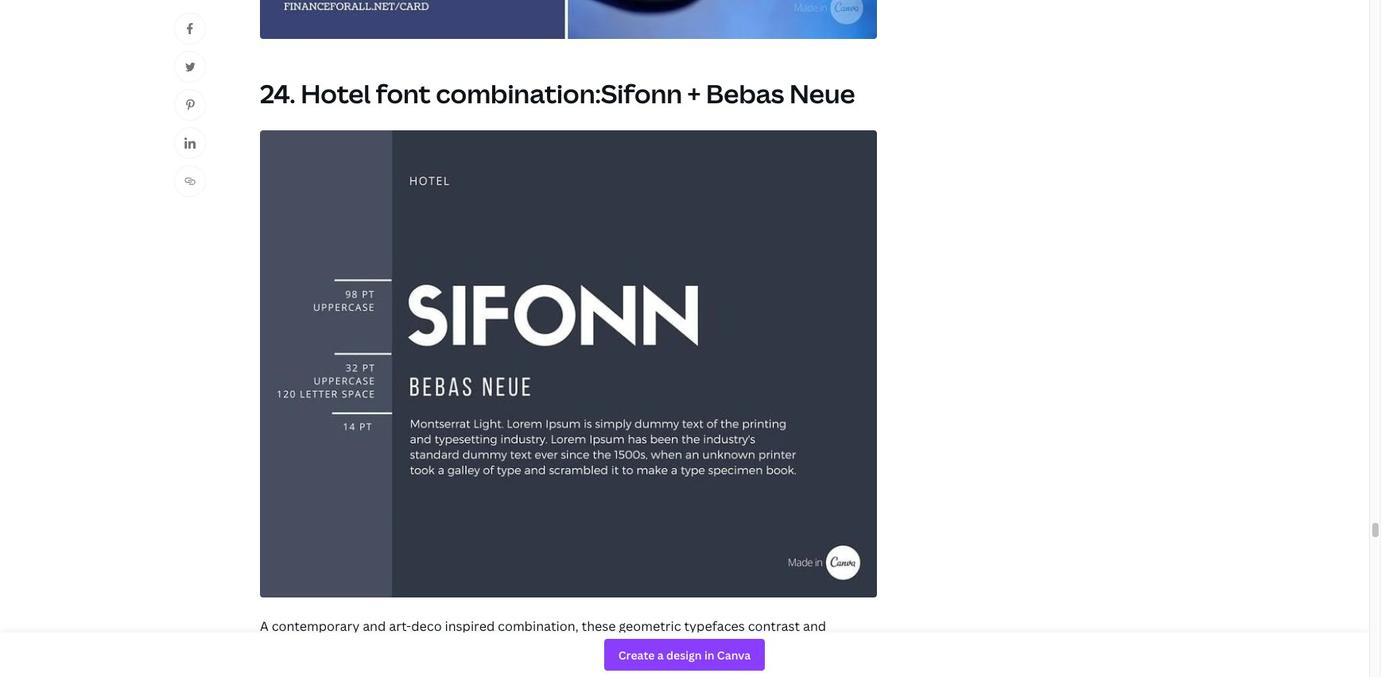 Task type: describe. For each thing, give the bounding box(es) containing it.
neue
[[789, 76, 855, 111]]

copy
[[720, 638, 750, 656]]

inspired
[[445, 618, 495, 635]]

sifonn
[[345, 638, 384, 656]]

24. hotel font combination:sifonn + bebas neue
[[260, 76, 855, 111]]

24.
[[260, 76, 295, 111]]

a contemporary and art-deco inspired combination, these geometric typefaces contrast and complement. sifonn is a strong display font and ideal for headings and less copy heavy sections of text. applying a high contrast font like
[[260, 618, 860, 676]]

the
[[593, 659, 613, 676]]

typefaces
[[684, 618, 745, 635]]

subheading
[[616, 659, 687, 676]]

and up sifonn
[[363, 618, 386, 635]]

visual
[[730, 659, 765, 676]]

bebas
[[706, 76, 784, 111]]

like
[[471, 659, 492, 676]]

ideal
[[555, 638, 585, 656]]

and up sections
[[803, 618, 826, 635]]

is
[[387, 638, 397, 656]]

1 horizontal spatial font
[[442, 659, 468, 676]]

1 vertical spatial for
[[572, 659, 590, 676]]

sections
[[793, 638, 845, 656]]

hotel
[[301, 76, 371, 111]]

these
[[582, 618, 616, 635]]

headings
[[609, 638, 664, 656]]

text.
[[260, 659, 288, 676]]

of
[[848, 638, 860, 656]]

1 horizontal spatial a
[[400, 638, 407, 656]]

combination,
[[498, 618, 579, 635]]

0 horizontal spatial font
[[376, 76, 431, 111]]

1 horizontal spatial contrast
[[748, 618, 800, 635]]



Task type: locate. For each thing, give the bounding box(es) containing it.
harmony.
[[768, 659, 826, 676]]

deco
[[411, 618, 442, 635]]

a right is
[[400, 638, 407, 656]]

1 vertical spatial a
[[348, 659, 355, 676]]

0 vertical spatial contrast
[[748, 618, 800, 635]]

0 horizontal spatial contrast
[[387, 659, 439, 676]]

1 vertical spatial font
[[500, 638, 526, 656]]

1 vertical spatial contrast
[[387, 659, 439, 676]]

forms
[[691, 659, 727, 676]]

art-
[[389, 618, 411, 635]]

0 horizontal spatial a
[[348, 659, 355, 676]]

2 vertical spatial font
[[442, 659, 468, 676]]

high
[[358, 659, 384, 676]]

font down combination,
[[500, 638, 526, 656]]

less
[[693, 638, 717, 656]]

contrast down strong
[[387, 659, 439, 676]]

a left high
[[348, 659, 355, 676]]

font
[[376, 76, 431, 111], [500, 638, 526, 656], [442, 659, 468, 676]]

font right hotel
[[376, 76, 431, 111]]

+
[[687, 76, 701, 111]]

applying
[[291, 659, 345, 676]]

for inside "a contemporary and art-deco inspired combination, these geometric typefaces contrast and complement. sifonn is a strong display font and ideal for headings and less copy heavy sections of text. applying a high contrast font like"
[[588, 638, 606, 656]]

a
[[400, 638, 407, 656], [348, 659, 355, 676]]

contrast
[[748, 618, 800, 635], [387, 659, 439, 676]]

and down combination,
[[529, 638, 552, 656]]

combination:sifonn
[[436, 76, 682, 111]]

0 vertical spatial for
[[588, 638, 606, 656]]

2 horizontal spatial font
[[500, 638, 526, 656]]

0 vertical spatial a
[[400, 638, 407, 656]]

for
[[588, 638, 606, 656], [572, 659, 590, 676]]

for down these
[[588, 638, 606, 656]]

strong
[[410, 638, 450, 656]]

and left less at right bottom
[[667, 638, 690, 656]]

a
[[260, 618, 269, 635]]

and
[[363, 618, 386, 635], [803, 618, 826, 635], [529, 638, 552, 656], [667, 638, 690, 656]]

for the subheading forms visual harmony.
[[569, 659, 826, 676]]

display
[[453, 638, 497, 656]]

geometric
[[619, 618, 681, 635]]

contrast up heavy
[[748, 618, 800, 635]]

for left the
[[572, 659, 590, 676]]

contemporary
[[272, 618, 360, 635]]

heavy
[[753, 638, 790, 656]]

0 vertical spatial font
[[376, 76, 431, 111]]

font left like
[[442, 659, 468, 676]]

complement.
[[260, 638, 342, 656]]



Task type: vqa. For each thing, say whether or not it's contained in the screenshot.
Our
no



